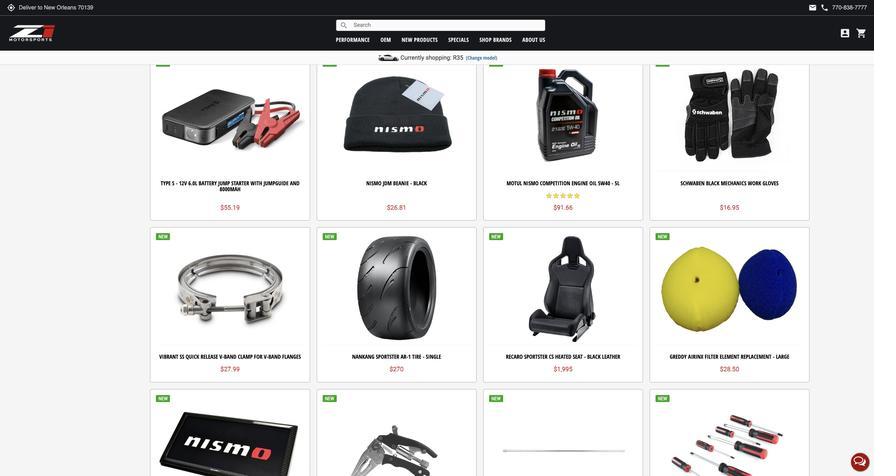Task type: vqa. For each thing, say whether or not it's contained in the screenshot.
BRAND on the left
no



Task type: describe. For each thing, give the bounding box(es) containing it.
currently
[[401, 54, 425, 61]]

mail link
[[809, 3, 818, 12]]

about us link
[[523, 36, 546, 43]]

greddy
[[670, 353, 687, 361]]

5l
[[615, 179, 620, 187]]

specials
[[449, 36, 469, 43]]

with
[[251, 179, 262, 187]]

account_box
[[840, 28, 852, 39]]

z1 motorsports logo image
[[9, 24, 56, 42]]

and
[[290, 179, 300, 187]]

greddy airinx filter element replacement - large
[[670, 353, 790, 361]]

vibrant
[[159, 353, 178, 361]]

(change
[[466, 54, 482, 61]]

1 band from the left
[[224, 353, 237, 361]]

1 star from the left
[[546, 192, 553, 199]]

vibrant ss quick release v-band clamp for v-band flanges
[[159, 353, 301, 361]]

airinx
[[689, 353, 704, 361]]

shopping_cart
[[857, 28, 868, 39]]

cs
[[549, 353, 554, 361]]

about
[[523, 36, 538, 43]]

element
[[720, 353, 740, 361]]

$42.44
[[387, 30, 407, 38]]

recaro sportster cs heated seat - black leather
[[506, 353, 621, 361]]

type s - 12v 6.0l battery jump starter with jumpguide and 8000mah
[[161, 179, 300, 193]]

flanges
[[282, 353, 301, 361]]

mechanics
[[722, 179, 747, 187]]

1
[[409, 353, 411, 361]]

recaro
[[506, 353, 523, 361]]

for
[[254, 353, 263, 361]]

12v
[[179, 179, 187, 187]]

sportster for recaro
[[525, 353, 548, 361]]

shopping_cart link
[[855, 28, 868, 39]]

gloves
[[763, 179, 779, 187]]

2 v- from the left
[[264, 353, 269, 361]]

1 horizontal spatial black
[[588, 353, 601, 361]]

shop brands
[[480, 36, 512, 43]]

type
[[161, 179, 171, 187]]

quick
[[186, 353, 199, 361]]

performance
[[336, 36, 370, 43]]

nankang sportster ar-1 tire - single
[[353, 353, 441, 361]]

star star star star star
[[546, 192, 581, 199]]

- left the "large"
[[774, 353, 775, 361]]

us
[[540, 36, 546, 43]]

motul nismo competition engine oil 5w40 - 5l
[[507, 179, 620, 187]]

$26.81
[[387, 204, 407, 211]]

2 horizontal spatial black
[[707, 179, 720, 187]]

shop
[[480, 36, 492, 43]]

new products link
[[402, 36, 438, 43]]

shopping:
[[426, 54, 452, 61]]

nismo
[[367, 179, 382, 187]]

jdm
[[383, 179, 392, 187]]

large
[[777, 353, 790, 361]]

products
[[414, 36, 438, 43]]

model)
[[484, 54, 498, 61]]

$27.99
[[221, 366, 240, 373]]

$1,995
[[554, 366, 573, 373]]

about us
[[523, 36, 546, 43]]

specials link
[[449, 36, 469, 43]]

nismo
[[524, 179, 539, 187]]

motul
[[507, 179, 523, 187]]

1 v- from the left
[[220, 353, 224, 361]]



Task type: locate. For each thing, give the bounding box(es) containing it.
Search search field
[[348, 20, 545, 31]]

0 horizontal spatial black
[[414, 179, 427, 187]]

3 star from the left
[[560, 192, 567, 199]]

competition
[[540, 179, 571, 187]]

(change model) link
[[466, 54, 498, 61]]

sportster
[[376, 353, 400, 361], [525, 353, 548, 361]]

brands
[[494, 36, 512, 43]]

0 horizontal spatial band
[[224, 353, 237, 361]]

8000mah
[[220, 186, 241, 193]]

sportster left cs
[[525, 353, 548, 361]]

beanie
[[394, 179, 409, 187]]

sportster for nankang
[[376, 353, 400, 361]]

0 horizontal spatial sportster
[[376, 353, 400, 361]]

v-
[[220, 353, 224, 361], [264, 353, 269, 361]]

oil
[[590, 179, 597, 187]]

phone
[[821, 3, 830, 12]]

starter
[[231, 179, 249, 187]]

new products
[[402, 36, 438, 43]]

seat
[[573, 353, 583, 361]]

currently shopping: r35 (change model)
[[401, 54, 498, 61]]

2 star from the left
[[553, 192, 560, 199]]

engine
[[572, 179, 589, 187]]

1 horizontal spatial band
[[269, 353, 281, 361]]

2 band from the left
[[269, 353, 281, 361]]

mail phone
[[809, 3, 830, 12]]

performance link
[[336, 36, 370, 43]]

jump
[[218, 179, 230, 187]]

5w40
[[599, 179, 611, 187]]

$55.19
[[221, 204, 240, 211]]

band right for
[[269, 353, 281, 361]]

new
[[402, 36, 413, 43]]

v- right for
[[264, 353, 269, 361]]

band up $27.99
[[224, 353, 237, 361]]

black
[[414, 179, 427, 187], [707, 179, 720, 187], [588, 353, 601, 361]]

schwaben black mechanics work gloves
[[681, 179, 779, 187]]

account_box link
[[839, 28, 853, 39]]

- left 5l
[[612, 179, 614, 187]]

1 horizontal spatial v-
[[264, 353, 269, 361]]

6.0l
[[189, 179, 197, 187]]

jumpguide
[[264, 179, 289, 187]]

ss
[[180, 353, 184, 361]]

$270
[[390, 366, 404, 373]]

oem
[[381, 36, 391, 43]]

s
[[172, 179, 175, 187]]

1 horizontal spatial sportster
[[525, 353, 548, 361]]

work
[[749, 179, 762, 187]]

filter
[[705, 353, 719, 361]]

- right s
[[176, 179, 178, 187]]

$16.95
[[721, 204, 740, 211]]

sportster up $270
[[376, 353, 400, 361]]

$91.66
[[554, 204, 573, 211]]

1 sportster from the left
[[376, 353, 400, 361]]

-
[[176, 179, 178, 187], [411, 179, 412, 187], [612, 179, 614, 187], [423, 353, 425, 361], [585, 353, 586, 361], [774, 353, 775, 361]]

v- right release
[[220, 353, 224, 361]]

- right tire
[[423, 353, 425, 361]]

my_location
[[7, 3, 15, 12]]

- right seat
[[585, 353, 586, 361]]

- right beanie on the left top
[[411, 179, 412, 187]]

heated
[[556, 353, 572, 361]]

battery
[[199, 179, 217, 187]]

oem link
[[381, 36, 391, 43]]

nismo jdm beanie - black
[[367, 179, 427, 187]]

replacement
[[741, 353, 772, 361]]

black right schwaben
[[707, 179, 720, 187]]

4 star from the left
[[567, 192, 574, 199]]

nankang
[[353, 353, 375, 361]]

mail
[[809, 3, 818, 12]]

5 star from the left
[[574, 192, 581, 199]]

r35
[[453, 54, 464, 61]]

0 horizontal spatial v-
[[220, 353, 224, 361]]

2 sportster from the left
[[525, 353, 548, 361]]

release
[[201, 353, 218, 361]]

leather
[[603, 353, 621, 361]]

ar-
[[401, 353, 409, 361]]

shop brands link
[[480, 36, 512, 43]]

tire
[[413, 353, 422, 361]]

black right seat
[[588, 353, 601, 361]]

search
[[340, 21, 348, 30]]

$28.50
[[721, 366, 740, 373]]

band
[[224, 353, 237, 361], [269, 353, 281, 361]]

single
[[426, 353, 441, 361]]

schwaben
[[681, 179, 705, 187]]

black right beanie on the left top
[[414, 179, 427, 187]]

phone link
[[821, 3, 868, 12]]

- inside the type s - 12v 6.0l battery jump starter with jumpguide and 8000mah
[[176, 179, 178, 187]]

clamp
[[238, 353, 253, 361]]



